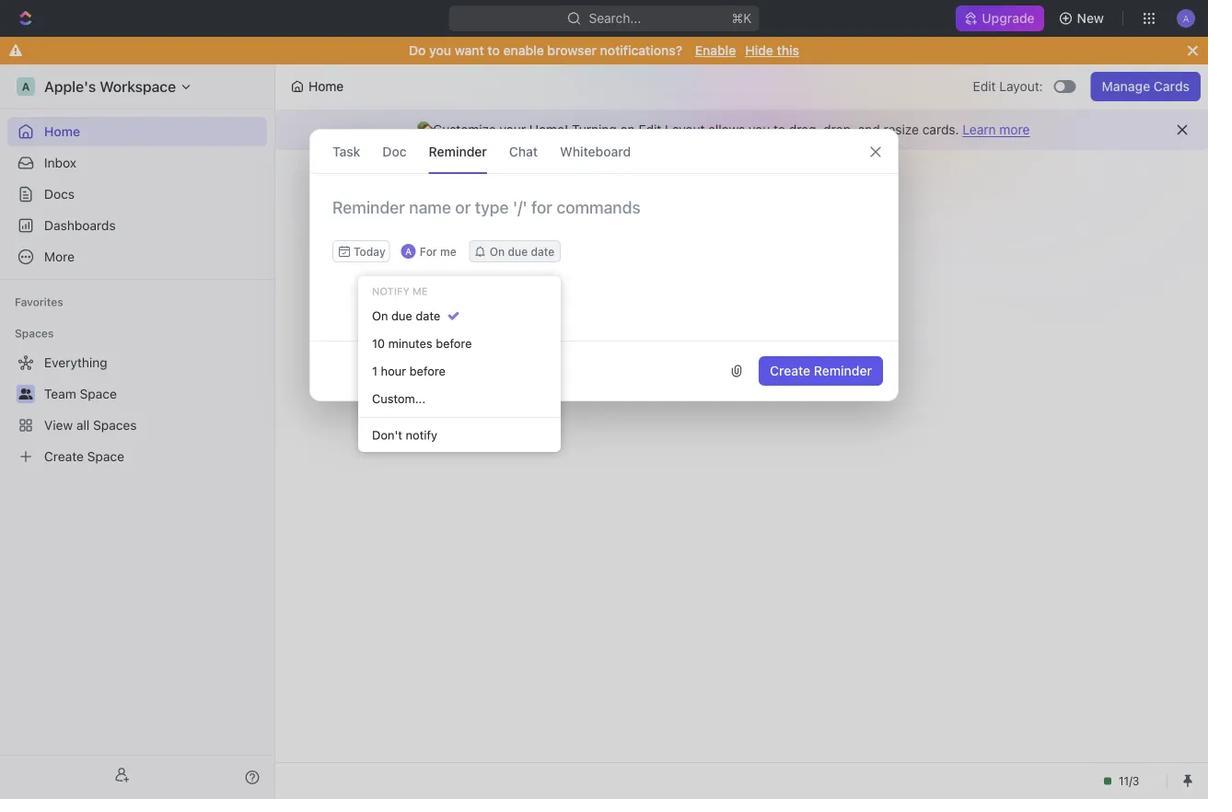 Task type: describe. For each thing, give the bounding box(es) containing it.
whiteboard button
[[560, 130, 631, 173]]

chat button
[[509, 130, 538, 173]]

docs
[[44, 187, 75, 202]]

dashboards link
[[7, 211, 267, 241]]

browser
[[548, 43, 597, 58]]

Reminder na﻿me or type '/' for commands text field
[[311, 196, 898, 241]]

drop,
[[824, 122, 855, 137]]

upgrade
[[983, 11, 1035, 26]]

task button
[[333, 130, 361, 173]]

good
[[320, 184, 374, 210]]

minutes
[[389, 337, 433, 351]]

do
[[409, 43, 426, 58]]

manage cards button
[[1092, 72, 1202, 101]]

learn
[[963, 122, 997, 137]]

10
[[372, 337, 385, 351]]

do you want to enable browser notifications? enable hide this
[[409, 43, 800, 58]]

reminder inside button
[[814, 364, 873, 379]]

spaces
[[15, 327, 54, 340]]

doc
[[383, 144, 407, 159]]

hide
[[746, 43, 774, 58]]

customize
[[433, 122, 496, 137]]

home link
[[7, 117, 267, 147]]

favorites button
[[7, 291, 71, 313]]

cards.
[[923, 122, 960, 137]]

notify me
[[372, 286, 428, 298]]

whiteboard
[[560, 144, 631, 159]]

inbox link
[[7, 148, 267, 178]]

alert containing 🏡 customize your home! turning on edit layout allows you to drag, drop, and resize cards.
[[276, 110, 1209, 150]]

new button
[[1052, 4, 1116, 33]]

🏡 customize your home! turning on edit layout allows you to drag, drop, and resize cards. learn more
[[417, 122, 1031, 137]]

you inside alert
[[749, 122, 771, 137]]

dashboards
[[44, 218, 116, 233]]

home inside sidebar navigation
[[44, 124, 80, 139]]

afternoon,
[[379, 184, 481, 210]]

this
[[777, 43, 800, 58]]

favorites
[[15, 296, 63, 309]]

1
[[372, 364, 378, 378]]

hour
[[381, 364, 406, 378]]

tree inside sidebar navigation
[[7, 348, 267, 472]]

1 vertical spatial on
[[372, 309, 388, 323]]

don't
[[372, 428, 403, 442]]

before for 10 minutes before
[[436, 337, 472, 351]]

due inside dropdown button
[[508, 245, 528, 258]]

on due date button
[[470, 241, 561, 263]]

create reminder
[[770, 364, 873, 379]]

cards
[[1155, 79, 1191, 94]]

notify
[[406, 428, 438, 442]]



Task type: locate. For each thing, give the bounding box(es) containing it.
you right the do
[[429, 43, 452, 58]]

on down notify
[[372, 309, 388, 323]]

1 horizontal spatial on
[[490, 245, 505, 258]]

before
[[436, 337, 472, 351], [410, 364, 446, 378]]

0 vertical spatial reminder
[[429, 144, 487, 159]]

🏡
[[417, 122, 430, 137]]

1 horizontal spatial on due date
[[490, 245, 555, 258]]

notifications?
[[601, 43, 683, 58]]

1 horizontal spatial date
[[531, 245, 555, 258]]

1 horizontal spatial home
[[309, 79, 344, 94]]

you
[[429, 43, 452, 58], [749, 122, 771, 137]]

before for 1 hour before
[[410, 364, 446, 378]]

0 horizontal spatial you
[[429, 43, 452, 58]]

create reminder button
[[759, 357, 884, 386]]

notify
[[372, 286, 410, 298]]

want
[[455, 43, 485, 58]]

home!
[[530, 122, 569, 137]]

task
[[333, 144, 361, 159]]

layout
[[665, 122, 705, 137]]

10 minutes before
[[372, 337, 472, 351]]

enable
[[695, 43, 737, 58]]

1 vertical spatial due
[[392, 309, 413, 323]]

1 vertical spatial before
[[410, 364, 446, 378]]

1 horizontal spatial you
[[749, 122, 771, 137]]

0 vertical spatial home
[[309, 79, 344, 94]]

search...
[[589, 11, 642, 26]]

0 horizontal spatial on due date
[[372, 309, 441, 323]]

you right allows
[[749, 122, 771, 137]]

enable
[[504, 43, 544, 58]]

0 vertical spatial edit
[[974, 79, 997, 94]]

on due date
[[490, 245, 555, 258], [372, 309, 441, 323]]

1 vertical spatial date
[[416, 309, 441, 323]]

alert
[[276, 110, 1209, 150]]

0 vertical spatial you
[[429, 43, 452, 58]]

0 vertical spatial on due date
[[490, 245, 555, 258]]

custom...
[[372, 392, 426, 406]]

to left drag,
[[774, 122, 786, 137]]

edit right "on"
[[639, 122, 662, 137]]

0 horizontal spatial on
[[372, 309, 388, 323]]

on inside dropdown button
[[490, 245, 505, 258]]

date inside dropdown button
[[531, 245, 555, 258]]

edit
[[974, 79, 997, 94], [639, 122, 662, 137]]

home up task at the top left of page
[[309, 79, 344, 94]]

apple
[[486, 184, 545, 210]]

1 horizontal spatial reminder
[[814, 364, 873, 379]]

learn more link
[[963, 122, 1031, 137]]

edit left layout:
[[974, 79, 997, 94]]

layout:
[[1000, 79, 1044, 94]]

new
[[1078, 11, 1105, 26]]

before down 10 minutes before
[[410, 364, 446, 378]]

on due date inside dropdown button
[[490, 245, 555, 258]]

reminder button
[[429, 130, 487, 173]]

docs link
[[7, 180, 267, 209]]

due down notify me
[[392, 309, 413, 323]]

0 vertical spatial date
[[531, 245, 555, 258]]

home up inbox
[[44, 124, 80, 139]]

upgrade link
[[957, 6, 1045, 31]]

turning
[[572, 122, 617, 137]]

1 horizontal spatial edit
[[974, 79, 997, 94]]

to
[[488, 43, 500, 58], [774, 122, 786, 137]]

me
[[413, 286, 428, 298]]

on down apple
[[490, 245, 505, 258]]

doc button
[[383, 130, 407, 173]]

on due date down notify me
[[372, 309, 441, 323]]

dialog
[[310, 129, 899, 402]]

good afternoon, apple
[[320, 184, 545, 210]]

date down apple
[[531, 245, 555, 258]]

0 horizontal spatial date
[[416, 309, 441, 323]]

1 vertical spatial to
[[774, 122, 786, 137]]

your
[[500, 122, 526, 137]]

0 horizontal spatial due
[[392, 309, 413, 323]]

due down apple
[[508, 245, 528, 258]]

more
[[1000, 122, 1031, 137]]

on
[[621, 122, 636, 137]]

allows
[[709, 122, 746, 137]]

on due date down apple
[[490, 245, 555, 258]]

tree
[[7, 348, 267, 472]]

0 horizontal spatial home
[[44, 124, 80, 139]]

0 vertical spatial to
[[488, 43, 500, 58]]

and
[[859, 122, 881, 137]]

date
[[531, 245, 555, 258], [416, 309, 441, 323]]

chat
[[509, 144, 538, 159]]

to right the want
[[488, 43, 500, 58]]

1 horizontal spatial to
[[774, 122, 786, 137]]

0 horizontal spatial edit
[[639, 122, 662, 137]]

1 vertical spatial home
[[44, 124, 80, 139]]

⌘k
[[732, 11, 752, 26]]

don't notify
[[372, 428, 438, 442]]

due
[[508, 245, 528, 258], [392, 309, 413, 323]]

1 vertical spatial you
[[749, 122, 771, 137]]

1 hour before
[[372, 364, 446, 378]]

dialog containing task
[[310, 129, 899, 402]]

edit layout:
[[974, 79, 1044, 94]]

0 vertical spatial due
[[508, 245, 528, 258]]

before right minutes
[[436, 337, 472, 351]]

home
[[309, 79, 344, 94], [44, 124, 80, 139]]

inbox
[[44, 155, 77, 170]]

on
[[490, 245, 505, 258], [372, 309, 388, 323]]

manage
[[1103, 79, 1151, 94]]

1 vertical spatial on due date
[[372, 309, 441, 323]]

resize
[[884, 122, 920, 137]]

0 vertical spatial on
[[490, 245, 505, 258]]

create
[[770, 364, 811, 379]]

reminder
[[429, 144, 487, 159], [814, 364, 873, 379]]

reminder right create
[[814, 364, 873, 379]]

0 horizontal spatial reminder
[[429, 144, 487, 159]]

date down me
[[416, 309, 441, 323]]

1 horizontal spatial due
[[508, 245, 528, 258]]

reminder down customize
[[429, 144, 487, 159]]

1 vertical spatial reminder
[[814, 364, 873, 379]]

sidebar navigation
[[0, 65, 276, 800]]

manage cards
[[1103, 79, 1191, 94]]

drag,
[[790, 122, 820, 137]]

1 vertical spatial edit
[[639, 122, 662, 137]]

0 horizontal spatial to
[[488, 43, 500, 58]]

0 vertical spatial before
[[436, 337, 472, 351]]



Task type: vqa. For each thing, say whether or not it's contained in the screenshot.
NOTIFY
yes



